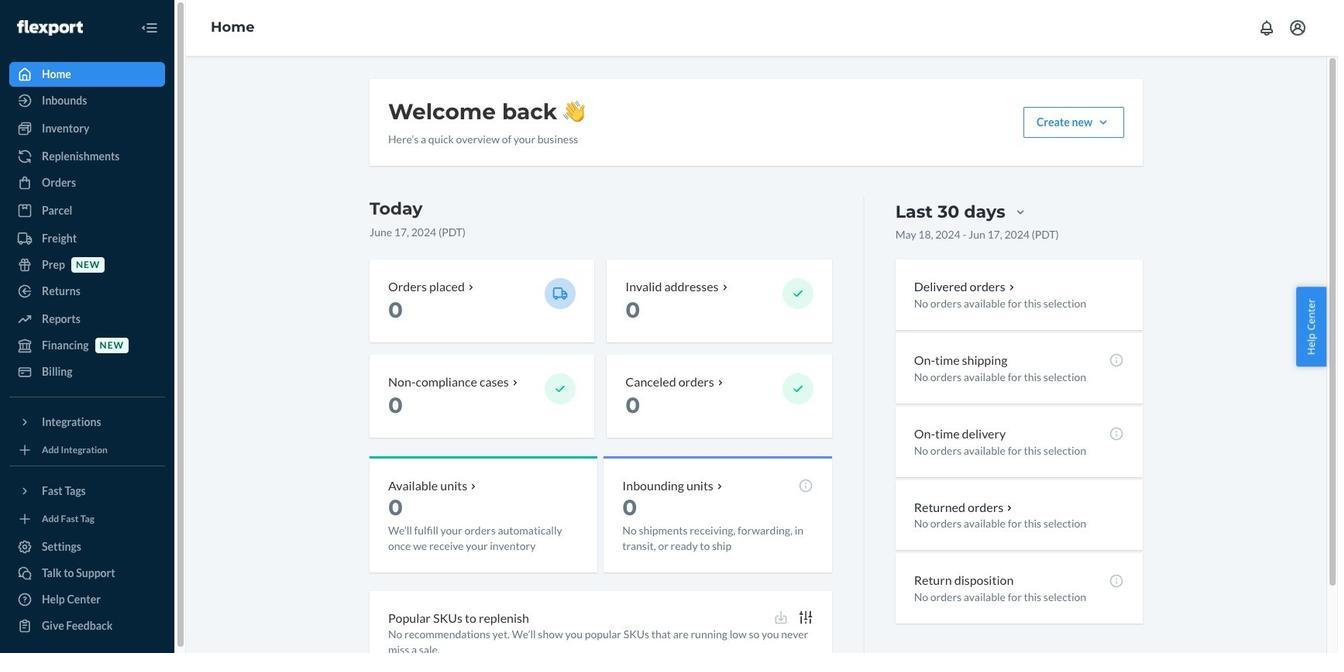 Task type: describe. For each thing, give the bounding box(es) containing it.
open account menu image
[[1289, 19, 1307, 37]]

flexport logo image
[[17, 20, 83, 35]]

hand-wave emoji image
[[564, 101, 585, 122]]



Task type: locate. For each thing, give the bounding box(es) containing it.
open notifications image
[[1258, 19, 1276, 37]]

close navigation image
[[140, 19, 159, 37]]



Task type: vqa. For each thing, say whether or not it's contained in the screenshot.
HAND-WAVE EMOJI icon
yes



